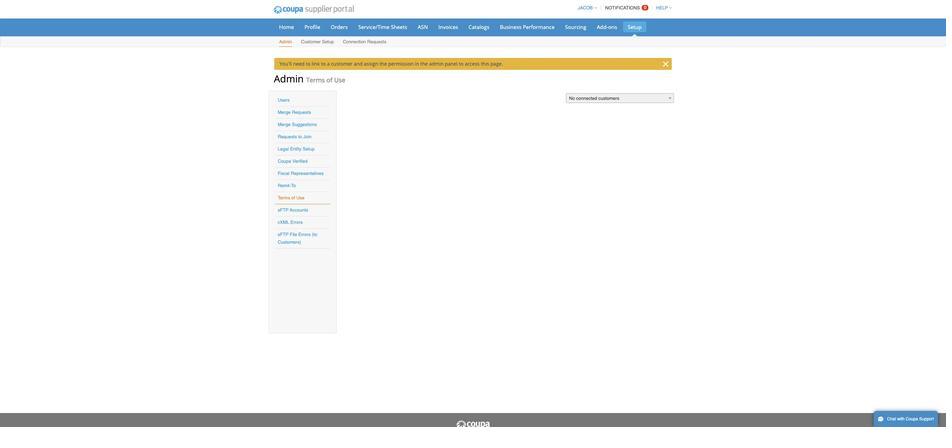 Task type: locate. For each thing, give the bounding box(es) containing it.
1 horizontal spatial of
[[327, 76, 333, 84]]

sftp up customers)
[[278, 232, 289, 237]]

1 horizontal spatial setup
[[322, 39, 334, 44]]

with
[[898, 417, 905, 422]]

1 horizontal spatial use
[[334, 76, 346, 84]]

terms of use
[[278, 195, 305, 201]]

0 vertical spatial merge
[[278, 110, 291, 115]]

sftp up cxml
[[278, 208, 289, 213]]

0 horizontal spatial the
[[380, 60, 387, 67]]

sftp file errors (to customers)
[[278, 232, 317, 245]]

suggestions
[[292, 122, 317, 127]]

profile link
[[300, 22, 325, 32]]

coupa supplier portal image
[[269, 1, 359, 19], [456, 420, 491, 427]]

service/time sheets
[[358, 23, 407, 30]]

no connected customers
[[569, 96, 620, 101]]

0 vertical spatial coupa
[[278, 159, 291, 164]]

use
[[334, 76, 346, 84], [297, 195, 305, 201]]

0
[[644, 5, 647, 10]]

merge down merge requests 'link'
[[278, 122, 291, 127]]

1 vertical spatial requests
[[292, 110, 311, 115]]

2 the from the left
[[421, 60, 428, 67]]

0 horizontal spatial coupa supplier portal image
[[269, 1, 359, 19]]

this
[[481, 60, 489, 67]]

1 sftp from the top
[[278, 208, 289, 213]]

to left the link
[[306, 60, 311, 67]]

fiscal representatives link
[[278, 171, 324, 176]]

admin for admin
[[279, 39, 292, 44]]

sftp
[[278, 208, 289, 213], [278, 232, 289, 237]]

remit-to
[[278, 183, 296, 188]]

connection requests
[[343, 39, 387, 44]]

0 vertical spatial requests
[[367, 39, 387, 44]]

1 merge from the top
[[278, 110, 291, 115]]

merge suggestions link
[[278, 122, 317, 127]]

use up accounts
[[297, 195, 305, 201]]

merge for merge requests
[[278, 110, 291, 115]]

to right panel
[[459, 60, 464, 67]]

coupa up fiscal on the left of page
[[278, 159, 291, 164]]

No connected customers field
[[566, 93, 674, 103]]

0 horizontal spatial use
[[297, 195, 305, 201]]

0 horizontal spatial coupa
[[278, 159, 291, 164]]

the
[[380, 60, 387, 67], [421, 60, 428, 67]]

home
[[279, 23, 294, 30]]

1 horizontal spatial terms
[[306, 76, 325, 84]]

0 horizontal spatial of
[[291, 195, 295, 201]]

fiscal representatives
[[278, 171, 324, 176]]

of inside admin terms of use
[[327, 76, 333, 84]]

panel
[[445, 60, 458, 67]]

errors left (to
[[298, 232, 311, 237]]

service/time
[[358, 23, 390, 30]]

0 vertical spatial coupa supplier portal image
[[269, 1, 359, 19]]

coupa verified
[[278, 159, 308, 164]]

need
[[293, 60, 305, 67]]

requests up legal
[[278, 134, 297, 139]]

help link
[[653, 5, 672, 10]]

connection requests link
[[343, 38, 387, 47]]

requests for connection requests
[[367, 39, 387, 44]]

2 vertical spatial setup
[[303, 146, 315, 152]]

0 horizontal spatial setup
[[303, 146, 315, 152]]

2 merge from the top
[[278, 122, 291, 127]]

page.
[[491, 60, 503, 67]]

errors down accounts
[[291, 220, 303, 225]]

sftp file errors (to customers) link
[[278, 232, 317, 245]]

1 vertical spatial sftp
[[278, 232, 289, 237]]

setup
[[628, 23, 642, 30], [322, 39, 334, 44], [303, 146, 315, 152]]

coupa right the with
[[906, 417, 919, 422]]

terms
[[306, 76, 325, 84], [278, 195, 290, 201]]

1 vertical spatial coupa
[[906, 417, 919, 422]]

requests
[[367, 39, 387, 44], [292, 110, 311, 115], [278, 134, 297, 139]]

1 the from the left
[[380, 60, 387, 67]]

merge down users at the left top
[[278, 110, 291, 115]]

of down to
[[291, 195, 295, 201]]

setup down notifications 0
[[628, 23, 642, 30]]

navigation
[[575, 1, 672, 15]]

admin down home link
[[279, 39, 292, 44]]

orders link
[[326, 22, 352, 32]]

0 vertical spatial use
[[334, 76, 346, 84]]

use down customer
[[334, 76, 346, 84]]

terms down remit-
[[278, 195, 290, 201]]

0 horizontal spatial terms
[[278, 195, 290, 201]]

notifications 0
[[605, 5, 647, 10]]

terms down the link
[[306, 76, 325, 84]]

remit-to link
[[278, 183, 296, 188]]

1 vertical spatial merge
[[278, 122, 291, 127]]

a
[[327, 60, 330, 67]]

setup down "join"
[[303, 146, 315, 152]]

admin down you'll on the left top of the page
[[274, 72, 304, 85]]

0 vertical spatial terms
[[306, 76, 325, 84]]

asn link
[[413, 22, 433, 32]]

cxml
[[278, 220, 289, 225]]

1 horizontal spatial the
[[421, 60, 428, 67]]

link
[[312, 60, 320, 67]]

the right assign
[[380, 60, 387, 67]]

merge requests
[[278, 110, 311, 115]]

access
[[465, 60, 480, 67]]

you'll
[[280, 60, 292, 67]]

use inside admin terms of use
[[334, 76, 346, 84]]

add-ons
[[597, 23, 617, 30]]

help
[[656, 5, 668, 10]]

0 vertical spatial admin
[[279, 39, 292, 44]]

of
[[327, 76, 333, 84], [291, 195, 295, 201]]

customer
[[301, 39, 321, 44]]

invoices
[[439, 23, 458, 30]]

admin
[[279, 39, 292, 44], [274, 72, 304, 85]]

customer setup link
[[301, 38, 334, 47]]

0 vertical spatial of
[[327, 76, 333, 84]]

1 vertical spatial admin
[[274, 72, 304, 85]]

requests to join link
[[278, 134, 312, 139]]

add-ons link
[[593, 22, 622, 32]]

errors
[[291, 220, 303, 225], [298, 232, 311, 237]]

1 horizontal spatial coupa supplier portal image
[[456, 420, 491, 427]]

join
[[303, 134, 312, 139]]

1 vertical spatial errors
[[298, 232, 311, 237]]

setup right customer
[[322, 39, 334, 44]]

merge
[[278, 110, 291, 115], [278, 122, 291, 127]]

2 sftp from the top
[[278, 232, 289, 237]]

the right in
[[421, 60, 428, 67]]

customer
[[331, 60, 353, 67]]

2 horizontal spatial setup
[[628, 23, 642, 30]]

chat with coupa support button
[[874, 411, 939, 427]]

legal entity setup
[[278, 146, 315, 152]]

remit-
[[278, 183, 291, 188]]

requests down the service/time
[[367, 39, 387, 44]]

of down a
[[327, 76, 333, 84]]

coupa
[[278, 159, 291, 164], [906, 417, 919, 422]]

1 vertical spatial coupa supplier portal image
[[456, 420, 491, 427]]

1 horizontal spatial coupa
[[906, 417, 919, 422]]

cxml errors
[[278, 220, 303, 225]]

(to
[[312, 232, 317, 237]]

0 vertical spatial sftp
[[278, 208, 289, 213]]

representatives
[[291, 171, 324, 176]]

sftp inside sftp file errors (to customers)
[[278, 232, 289, 237]]

requests up suggestions
[[292, 110, 311, 115]]

1 vertical spatial terms
[[278, 195, 290, 201]]

navigation containing notifications 0
[[575, 1, 672, 15]]

sftp for sftp accounts
[[278, 208, 289, 213]]

to
[[306, 60, 311, 67], [321, 60, 326, 67], [459, 60, 464, 67], [298, 134, 302, 139]]

support
[[920, 417, 934, 422]]

users link
[[278, 98, 290, 103]]

admin terms of use
[[274, 72, 346, 85]]



Task type: vqa. For each thing, say whether or not it's contained in the screenshot.
Requests
yes



Task type: describe. For each thing, give the bounding box(es) containing it.
sourcing
[[565, 23, 587, 30]]

sheets
[[391, 23, 407, 30]]

add-
[[597, 23, 609, 30]]

sourcing link
[[561, 22, 591, 32]]

home link
[[275, 22, 299, 32]]

connection
[[343, 39, 366, 44]]

file
[[290, 232, 297, 237]]

No connected customers text field
[[567, 94, 674, 103]]

terms inside admin terms of use
[[306, 76, 325, 84]]

to left "join"
[[298, 134, 302, 139]]

business performance
[[500, 23, 555, 30]]

orders
[[331, 23, 348, 30]]

permission
[[388, 60, 414, 67]]

1 vertical spatial setup
[[322, 39, 334, 44]]

merge suggestions
[[278, 122, 317, 127]]

entity
[[290, 146, 302, 152]]

1 vertical spatial use
[[297, 195, 305, 201]]

to left a
[[321, 60, 326, 67]]

verified
[[293, 159, 308, 164]]

profile
[[305, 23, 320, 30]]

merge for merge suggestions
[[278, 122, 291, 127]]

admin link
[[279, 38, 292, 47]]

setup link
[[623, 22, 647, 32]]

0 vertical spatial setup
[[628, 23, 642, 30]]

accounts
[[290, 208, 308, 213]]

customers
[[599, 96, 620, 101]]

1 vertical spatial of
[[291, 195, 295, 201]]

admin
[[429, 60, 444, 67]]

sftp for sftp file errors (to customers)
[[278, 232, 289, 237]]

business performance link
[[496, 22, 559, 32]]

you'll need to link to a customer and assign the permission in the admin panel to access this page.
[[280, 60, 503, 67]]

business
[[500, 23, 522, 30]]

errors inside sftp file errors (to customers)
[[298, 232, 311, 237]]

admin for admin terms of use
[[274, 72, 304, 85]]

legal
[[278, 146, 289, 152]]

service/time sheets link
[[354, 22, 412, 32]]

catalogs link
[[464, 22, 494, 32]]

customers)
[[278, 240, 301, 245]]

requests for merge requests
[[292, 110, 311, 115]]

cxml errors link
[[278, 220, 303, 225]]

chat with coupa support
[[887, 417, 934, 422]]

users
[[278, 98, 290, 103]]

no
[[569, 96, 575, 101]]

coupa inside button
[[906, 417, 919, 422]]

ons
[[609, 23, 617, 30]]

requests to join
[[278, 134, 312, 139]]

sftp accounts
[[278, 208, 308, 213]]

notifications
[[605, 5, 640, 10]]

invoices link
[[434, 22, 463, 32]]

jacob link
[[575, 5, 597, 10]]

in
[[415, 60, 419, 67]]

terms of use link
[[278, 195, 305, 201]]

coupa verified link
[[278, 159, 308, 164]]

sftp accounts link
[[278, 208, 308, 213]]

merge requests link
[[278, 110, 311, 115]]

0 vertical spatial errors
[[291, 220, 303, 225]]

fiscal
[[278, 171, 290, 176]]

jacob
[[578, 5, 593, 10]]

customer setup
[[301, 39, 334, 44]]

chat
[[887, 417, 896, 422]]

2 vertical spatial requests
[[278, 134, 297, 139]]

legal entity setup link
[[278, 146, 315, 152]]

connected
[[576, 96, 597, 101]]

and
[[354, 60, 363, 67]]

asn
[[418, 23, 428, 30]]

catalogs
[[469, 23, 490, 30]]

to
[[291, 183, 296, 188]]

assign
[[364, 60, 378, 67]]



